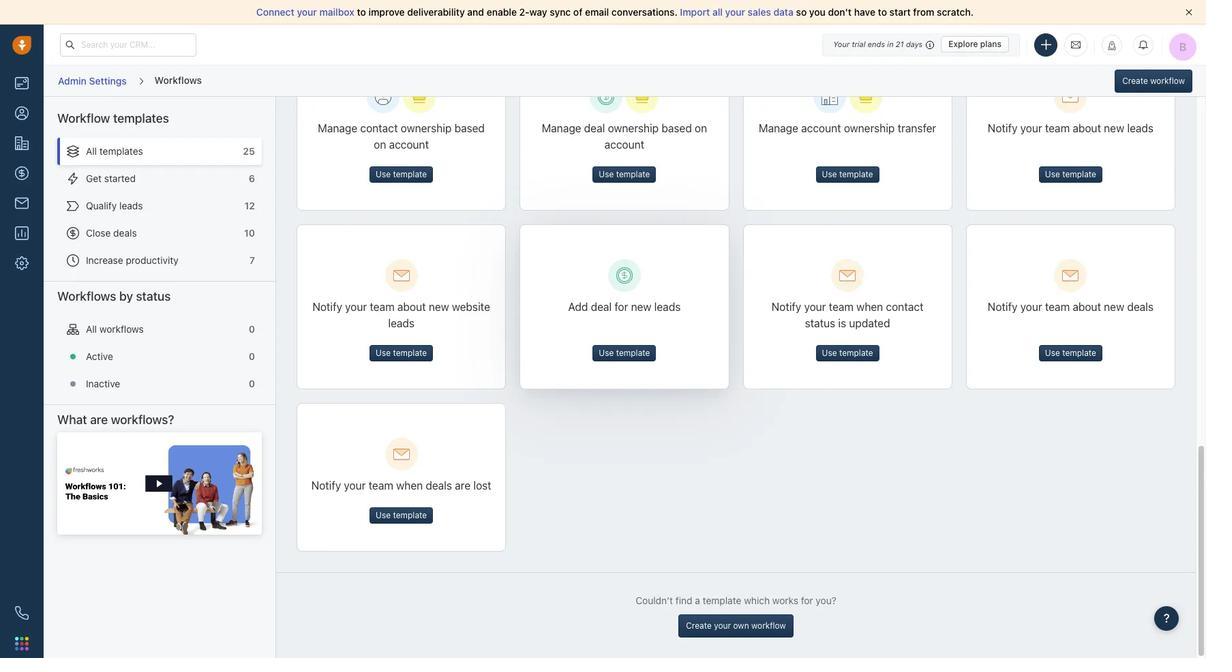 Task type: vqa. For each thing, say whether or not it's contained in the screenshot.
new related to Notify your team about new leads
yes



Task type: describe. For each thing, give the bounding box(es) containing it.
notify your team about new website leads
[[313, 301, 490, 329]]

use for notify your team about new deals
[[1046, 348, 1061, 358]]

about for website
[[398, 301, 426, 313]]

workflows by status
[[57, 289, 171, 303]]

workflow templates
[[57, 111, 169, 126]]

2 vertical spatial deals
[[426, 479, 452, 492]]

template for manage account ownership transfer
[[840, 169, 873, 179]]

settings
[[89, 75, 127, 86]]

you?
[[816, 595, 837, 606]]

data
[[774, 6, 794, 18]]

notify for notify your team when deals are lost
[[311, 479, 341, 492]]

contact inside the notify your team when contact status is updated
[[886, 301, 924, 313]]

started
[[104, 173, 136, 184]]

when for deals
[[396, 479, 423, 492]]

add deal for new leads
[[568, 301, 681, 313]]

explore plans link
[[941, 36, 1009, 53]]

workflow inside button
[[752, 621, 786, 631]]

about for deals
[[1073, 301, 1102, 313]]

0 for all workflows
[[249, 323, 255, 335]]

enable
[[487, 6, 517, 18]]

trial
[[852, 40, 866, 48]]

create your own workflow button
[[679, 614, 794, 638]]

what are workflows?
[[57, 413, 174, 427]]

import
[[680, 6, 710, 18]]

own
[[734, 621, 749, 631]]

days
[[906, 40, 923, 48]]

send email image
[[1072, 39, 1081, 50]]

template for manage deal ownership based on account
[[616, 169, 650, 179]]

increase
[[86, 254, 123, 266]]

use for manage deal ownership based on account
[[599, 169, 614, 179]]

0 for inactive
[[249, 378, 255, 389]]

your for notify your team about new website leads
[[345, 301, 367, 313]]

1 horizontal spatial for
[[801, 595, 813, 606]]

your for notify your team when contact status is updated
[[805, 301, 826, 313]]

0 horizontal spatial are
[[90, 413, 108, 427]]

transfer
[[898, 122, 937, 134]]

new for notify your team about new deals
[[1104, 301, 1125, 313]]

works
[[773, 595, 799, 606]]

create workflow link
[[1115, 69, 1193, 92]]

conversations.
[[612, 6, 678, 18]]

scratch.
[[937, 6, 974, 18]]

admin settings
[[58, 75, 127, 86]]

use template for notify your team when deals are lost
[[376, 510, 427, 520]]

team for leads
[[1045, 122, 1070, 134]]

use template button for notify your team about new deals
[[1039, 345, 1103, 361]]

template for notify your team when deals are lost
[[393, 510, 427, 520]]

freshworks switcher image
[[15, 637, 29, 651]]

use template for notify your team when contact status is updated
[[822, 348, 873, 358]]

0 horizontal spatial for
[[615, 301, 628, 313]]

12
[[245, 200, 255, 211]]

use template for manage account ownership transfer
[[822, 169, 873, 179]]

Search your CRM... text field
[[60, 33, 196, 56]]

a
[[695, 595, 700, 606]]

way
[[530, 6, 547, 18]]

get
[[86, 173, 102, 184]]

your for notify your team about new deals
[[1021, 301, 1043, 313]]

use template for manage contact ownership based on account
[[376, 169, 427, 179]]

create your own workflow
[[686, 621, 786, 631]]

contact inside manage contact ownership based on account
[[360, 122, 398, 134]]

qualify
[[86, 200, 117, 211]]

1 to from the left
[[357, 6, 366, 18]]

ownership for account
[[844, 122, 895, 134]]

notify your team when contact status is updated
[[772, 301, 924, 329]]

template for notify your team about new website leads
[[393, 348, 427, 358]]

sales
[[748, 6, 771, 18]]

workflow
[[57, 111, 110, 126]]

use template button for manage account ownership transfer
[[816, 166, 880, 183]]

template for notify your team about new leads
[[1063, 169, 1097, 179]]

have
[[854, 6, 876, 18]]

import all your sales data link
[[680, 6, 796, 18]]

notify your team when deals are lost
[[311, 479, 492, 492]]

use template for add deal for new leads
[[599, 348, 650, 358]]

deal for add
[[591, 301, 612, 313]]

ownership for deal
[[608, 122, 659, 134]]

use template button for add deal for new leads
[[593, 345, 656, 361]]

manage for manage contact ownership based on account
[[318, 122, 358, 134]]

1 vertical spatial are
[[455, 479, 471, 492]]

use template button for manage contact ownership based on account
[[370, 166, 433, 183]]

2-
[[519, 6, 530, 18]]

explore plans
[[949, 39, 1002, 49]]

7
[[250, 254, 255, 266]]

get started
[[86, 173, 136, 184]]

admin
[[58, 75, 87, 86]]

deliverability
[[407, 6, 465, 18]]

21
[[896, 40, 904, 48]]

account for manage deal ownership based on account
[[605, 138, 645, 151]]

of
[[574, 6, 583, 18]]

notify for notify your team about new deals
[[988, 301, 1018, 313]]

active
[[86, 351, 113, 362]]

use template button for notify your team when deals are lost
[[370, 507, 433, 524]]

create your own workflow link
[[679, 614, 794, 638]]

notify your team about new deals
[[988, 301, 1154, 313]]

workflows for workflows
[[155, 74, 202, 86]]

what
[[57, 413, 87, 427]]

account for manage contact ownership based on account
[[389, 138, 429, 151]]

website
[[452, 301, 490, 313]]

all workflows
[[86, 323, 144, 335]]

manage deal ownership based on account
[[542, 122, 707, 151]]

by
[[119, 289, 133, 303]]

in
[[888, 40, 894, 48]]

all
[[713, 6, 723, 18]]

your for create your own workflow
[[714, 621, 731, 631]]

what's new image
[[1108, 41, 1117, 50]]

add
[[568, 301, 588, 313]]

find
[[676, 595, 693, 606]]

close image
[[1186, 9, 1193, 16]]

manage account ownership transfer
[[759, 122, 937, 134]]

email
[[585, 6, 609, 18]]

use template for notify your team about new website leads
[[376, 348, 427, 358]]

notify your team about new leads
[[988, 122, 1154, 134]]

connect your mailbox to improve deliverability and enable 2-way sync of email conversations. import all your sales data so you don't have to start from scratch.
[[256, 6, 974, 18]]

on for manage deal ownership based on account
[[695, 122, 707, 134]]

increase productivity
[[86, 254, 178, 266]]

which
[[744, 595, 770, 606]]

don't
[[828, 6, 852, 18]]

templates
[[113, 111, 169, 126]]



Task type: locate. For each thing, give the bounding box(es) containing it.
account
[[802, 122, 841, 134], [389, 138, 429, 151], [605, 138, 645, 151]]

when inside the notify your team when contact status is updated
[[857, 301, 883, 313]]

use template button down manage contact ownership based on account
[[370, 166, 433, 183]]

use down the notify your team when contact status is updated
[[822, 348, 837, 358]]

use template button down manage deal ownership based on account
[[593, 166, 656, 183]]

0 vertical spatial 0
[[249, 323, 255, 335]]

your
[[297, 6, 317, 18], [725, 6, 746, 18], [1021, 122, 1043, 134], [345, 301, 367, 313], [805, 301, 826, 313], [1021, 301, 1043, 313], [344, 479, 366, 492], [714, 621, 731, 631]]

0 horizontal spatial manage
[[318, 122, 358, 134]]

couldn't
[[636, 595, 673, 606]]

0 vertical spatial deals
[[113, 227, 137, 239]]

based for manage contact ownership based on account
[[455, 122, 485, 134]]

1 vertical spatial contact
[[886, 301, 924, 313]]

use down notify your team about new website leads
[[376, 348, 391, 358]]

start
[[890, 6, 911, 18]]

use template button down add deal for new leads
[[593, 345, 656, 361]]

use for manage account ownership transfer
[[822, 169, 837, 179]]

use down manage account ownership transfer on the right
[[822, 169, 837, 179]]

inactive
[[86, 378, 120, 389]]

0 for active
[[249, 351, 255, 362]]

template down manage account ownership transfer on the right
[[840, 169, 873, 179]]

use template for manage deal ownership based on account
[[599, 169, 650, 179]]

team inside the notify your team when contact status is updated
[[829, 301, 854, 313]]

template for notify your team about new deals
[[1063, 348, 1097, 358]]

1 vertical spatial status
[[805, 317, 836, 329]]

manage
[[318, 122, 358, 134], [542, 122, 582, 134], [759, 122, 799, 134]]

for left 'you?'
[[801, 595, 813, 606]]

use for notify your team when contact status is updated
[[822, 348, 837, 358]]

status
[[136, 289, 171, 303], [805, 317, 836, 329]]

3 ownership from the left
[[844, 122, 895, 134]]

to
[[357, 6, 366, 18], [878, 6, 887, 18]]

1 vertical spatial deals
[[1128, 301, 1154, 313]]

1 horizontal spatial workflows
[[155, 74, 202, 86]]

0 vertical spatial workflow
[[1151, 75, 1185, 86]]

is
[[839, 317, 847, 329]]

use template button down manage account ownership transfer on the right
[[816, 166, 880, 183]]

use down manage contact ownership based on account
[[376, 169, 391, 179]]

2 horizontal spatial deals
[[1128, 301, 1154, 313]]

use for manage contact ownership based on account
[[376, 169, 391, 179]]

0 horizontal spatial when
[[396, 479, 423, 492]]

use template down notify your team about new website leads
[[376, 348, 427, 358]]

when for contact
[[857, 301, 883, 313]]

manage for manage account ownership transfer
[[759, 122, 799, 134]]

to right mailbox
[[357, 6, 366, 18]]

2 manage from the left
[[542, 122, 582, 134]]

workflows?
[[111, 413, 174, 427]]

0 horizontal spatial to
[[357, 6, 366, 18]]

new inside notify your team about new website leads
[[429, 301, 449, 313]]

use template button
[[370, 166, 433, 183], [593, 166, 656, 183], [816, 166, 880, 183], [1039, 166, 1103, 183], [370, 345, 433, 361], [593, 345, 656, 361], [816, 345, 880, 361], [1039, 345, 1103, 361], [370, 507, 433, 524]]

1 vertical spatial for
[[801, 595, 813, 606]]

use down the "notify your team about new deals"
[[1046, 348, 1061, 358]]

0 horizontal spatial deals
[[113, 227, 137, 239]]

1 vertical spatial on
[[374, 138, 386, 151]]

template down manage contact ownership based on account
[[393, 169, 427, 179]]

0 vertical spatial for
[[615, 301, 628, 313]]

deal inside manage deal ownership based on account
[[584, 122, 605, 134]]

and
[[467, 6, 484, 18]]

2 0 from the top
[[249, 351, 255, 362]]

status left is
[[805, 317, 836, 329]]

ownership
[[401, 122, 452, 134], [608, 122, 659, 134], [844, 122, 895, 134]]

3 manage from the left
[[759, 122, 799, 134]]

productivity
[[126, 254, 178, 266]]

are right what
[[90, 413, 108, 427]]

1 horizontal spatial based
[[662, 122, 692, 134]]

notify inside the notify your team when contact status is updated
[[772, 301, 802, 313]]

use template button down notify your team about new leads
[[1039, 166, 1103, 183]]

status right by
[[136, 289, 171, 303]]

1 vertical spatial when
[[396, 479, 423, 492]]

template down manage deal ownership based on account
[[616, 169, 650, 179]]

your
[[834, 40, 850, 48]]

create inside button
[[686, 621, 712, 631]]

your for notify your team about new leads
[[1021, 122, 1043, 134]]

admin settings link
[[57, 70, 127, 92]]

to left start
[[878, 6, 887, 18]]

based for manage deal ownership based on account
[[662, 122, 692, 134]]

0 horizontal spatial ownership
[[401, 122, 452, 134]]

plans
[[981, 39, 1002, 49]]

0 horizontal spatial workflow
[[752, 621, 786, 631]]

manage for manage deal ownership based on account
[[542, 122, 582, 134]]

manage inside manage contact ownership based on account
[[318, 122, 358, 134]]

0 horizontal spatial workflows
[[57, 289, 116, 303]]

1 horizontal spatial contact
[[886, 301, 924, 313]]

account inside manage contact ownership based on account
[[389, 138, 429, 151]]

0 vertical spatial workflows
[[155, 74, 202, 86]]

use template down manage contact ownership based on account
[[376, 169, 427, 179]]

1 horizontal spatial status
[[805, 317, 836, 329]]

couldn't find a template which works for you?
[[636, 595, 837, 606]]

3 0 from the top
[[249, 378, 255, 389]]

your for connect your mailbox to improve deliverability and enable 2-way sync of email conversations. import all your sales data so you don't have to start from scratch.
[[297, 6, 317, 18]]

close deals
[[86, 227, 137, 239]]

template down notify your team about new leads
[[1063, 169, 1097, 179]]

use template button for notify your team about new website leads
[[370, 345, 433, 361]]

create workflow
[[1123, 75, 1185, 86]]

use template button down notify your team when deals are lost
[[370, 507, 433, 524]]

0 horizontal spatial status
[[136, 289, 171, 303]]

lost
[[474, 479, 492, 492]]

1 based from the left
[[455, 122, 485, 134]]

workflow inside button
[[1151, 75, 1185, 86]]

use template button down the "notify your team about new deals"
[[1039, 345, 1103, 361]]

1 horizontal spatial deals
[[426, 479, 452, 492]]

your for notify your team when deals are lost
[[344, 479, 366, 492]]

ownership inside manage contact ownership based on account
[[401, 122, 452, 134]]

team inside notify your team about new website leads
[[370, 301, 395, 313]]

workflows up templates
[[155, 74, 202, 86]]

new for notify your team about new website leads
[[429, 301, 449, 313]]

your trial ends in 21 days
[[834, 40, 923, 48]]

0 horizontal spatial on
[[374, 138, 386, 151]]

new for notify your team about new leads
[[1104, 122, 1125, 134]]

new
[[1104, 122, 1125, 134], [429, 301, 449, 313], [631, 301, 652, 313], [1104, 301, 1125, 313]]

sync
[[550, 6, 571, 18]]

1 horizontal spatial workflow
[[1151, 75, 1185, 86]]

manage contact ownership based on account
[[318, 122, 485, 151]]

0 vertical spatial when
[[857, 301, 883, 313]]

team for deals
[[1045, 301, 1070, 313]]

mailbox
[[320, 6, 355, 18]]

based
[[455, 122, 485, 134], [662, 122, 692, 134]]

1 vertical spatial deal
[[591, 301, 612, 313]]

explore
[[949, 39, 978, 49]]

use template button for manage deal ownership based on account
[[593, 166, 656, 183]]

template for manage contact ownership based on account
[[393, 169, 427, 179]]

use template button for notify your team when contact status is updated
[[816, 345, 880, 361]]

from
[[914, 6, 935, 18]]

use template down the "notify your team about new deals"
[[1046, 348, 1097, 358]]

use template button down is
[[816, 345, 880, 361]]

close
[[86, 227, 111, 239]]

use down notify your team when deals are lost
[[376, 510, 391, 520]]

0 horizontal spatial account
[[389, 138, 429, 151]]

notify for notify your team when contact status is updated
[[772, 301, 802, 313]]

template down add deal for new leads
[[616, 348, 650, 358]]

template
[[393, 169, 427, 179], [616, 169, 650, 179], [840, 169, 873, 179], [1063, 169, 1097, 179], [393, 348, 427, 358], [616, 348, 650, 358], [840, 348, 873, 358], [1063, 348, 1097, 358], [393, 510, 427, 520], [703, 595, 742, 606]]

ends
[[868, 40, 885, 48]]

based inside manage contact ownership based on account
[[455, 122, 485, 134]]

notify for notify your team about new website leads
[[313, 301, 342, 313]]

use for notify your team about new website leads
[[376, 348, 391, 358]]

0 vertical spatial status
[[136, 289, 171, 303]]

contact
[[360, 122, 398, 134], [886, 301, 924, 313]]

use template
[[376, 169, 427, 179], [599, 169, 650, 179], [822, 169, 873, 179], [1046, 169, 1097, 179], [376, 348, 427, 358], [599, 348, 650, 358], [822, 348, 873, 358], [1046, 348, 1097, 358], [376, 510, 427, 520]]

so
[[796, 6, 807, 18]]

on inside manage contact ownership based on account
[[374, 138, 386, 151]]

leads
[[1128, 122, 1154, 134], [119, 200, 143, 211], [655, 301, 681, 313], [388, 317, 415, 329]]

workflows
[[99, 323, 144, 335]]

deal for manage
[[584, 122, 605, 134]]

1 vertical spatial 0
[[249, 351, 255, 362]]

6
[[249, 173, 255, 184]]

template down updated
[[840, 348, 873, 358]]

qualify leads
[[86, 200, 143, 211]]

notify for notify your team about new leads
[[988, 122, 1018, 134]]

ownership inside manage deal ownership based on account
[[608, 122, 659, 134]]

2 horizontal spatial manage
[[759, 122, 799, 134]]

improve
[[369, 6, 405, 18]]

1 manage from the left
[[318, 122, 358, 134]]

2 horizontal spatial account
[[802, 122, 841, 134]]

create inside button
[[1123, 75, 1149, 86]]

1 horizontal spatial account
[[605, 138, 645, 151]]

1 horizontal spatial create
[[1123, 75, 1149, 86]]

0 vertical spatial create
[[1123, 75, 1149, 86]]

0 vertical spatial deal
[[584, 122, 605, 134]]

use template down notify your team when deals are lost
[[376, 510, 427, 520]]

1 vertical spatial workflow
[[752, 621, 786, 631]]

2 vertical spatial 0
[[249, 378, 255, 389]]

2 based from the left
[[662, 122, 692, 134]]

team for status
[[829, 301, 854, 313]]

all
[[86, 323, 97, 335]]

1 horizontal spatial are
[[455, 479, 471, 492]]

team
[[1045, 122, 1070, 134], [370, 301, 395, 313], [829, 301, 854, 313], [1045, 301, 1070, 313], [369, 479, 394, 492]]

on for manage contact ownership based on account
[[374, 138, 386, 151]]

your inside button
[[714, 621, 731, 631]]

use down notify your team about new leads
[[1046, 169, 1061, 179]]

workflows up the all
[[57, 289, 116, 303]]

based inside manage deal ownership based on account
[[662, 122, 692, 134]]

1 vertical spatial create
[[686, 621, 712, 631]]

use template for notify your team about new leads
[[1046, 169, 1097, 179]]

about inside notify your team about new website leads
[[398, 301, 426, 313]]

are left lost
[[455, 479, 471, 492]]

about for leads
[[1073, 122, 1102, 134]]

1 ownership from the left
[[401, 122, 452, 134]]

0 horizontal spatial create
[[686, 621, 712, 631]]

status inside the notify your team when contact status is updated
[[805, 317, 836, 329]]

0 vertical spatial contact
[[360, 122, 398, 134]]

2 to from the left
[[878, 6, 887, 18]]

template down notify your team when deals are lost
[[393, 510, 427, 520]]

when
[[857, 301, 883, 313], [396, 479, 423, 492]]

use for notify your team about new leads
[[1046, 169, 1061, 179]]

use template down notify your team about new leads
[[1046, 169, 1097, 179]]

on inside manage deal ownership based on account
[[695, 122, 707, 134]]

template down notify your team about new website leads
[[393, 348, 427, 358]]

phone image
[[15, 606, 29, 620]]

leads inside notify your team about new website leads
[[388, 317, 415, 329]]

1 0 from the top
[[249, 323, 255, 335]]

2 horizontal spatial ownership
[[844, 122, 895, 134]]

create for create your own workflow
[[686, 621, 712, 631]]

0 vertical spatial on
[[695, 122, 707, 134]]

10
[[244, 227, 255, 239]]

connect
[[256, 6, 295, 18]]

your inside notify your team about new website leads
[[345, 301, 367, 313]]

use down add deal for new leads
[[599, 348, 614, 358]]

1 horizontal spatial manage
[[542, 122, 582, 134]]

team for are
[[369, 479, 394, 492]]

1 horizontal spatial when
[[857, 301, 883, 313]]

use template button for notify your team about new leads
[[1039, 166, 1103, 183]]

notify inside notify your team about new website leads
[[313, 301, 342, 313]]

for
[[615, 301, 628, 313], [801, 595, 813, 606]]

1 horizontal spatial on
[[695, 122, 707, 134]]

2 ownership from the left
[[608, 122, 659, 134]]

workflows for workflows by status
[[57, 289, 116, 303]]

0
[[249, 323, 255, 335], [249, 351, 255, 362], [249, 378, 255, 389]]

template for notify your team when contact status is updated
[[840, 348, 873, 358]]

are
[[90, 413, 108, 427], [455, 479, 471, 492]]

use for notify your team when deals are lost
[[376, 510, 391, 520]]

manage inside manage deal ownership based on account
[[542, 122, 582, 134]]

create for create workflow
[[1123, 75, 1149, 86]]

1 horizontal spatial to
[[878, 6, 887, 18]]

ownership for contact
[[401, 122, 452, 134]]

updated
[[849, 317, 890, 329]]

use template down manage account ownership transfer on the right
[[822, 169, 873, 179]]

template for add deal for new leads
[[616, 348, 650, 358]]

use
[[376, 169, 391, 179], [599, 169, 614, 179], [822, 169, 837, 179], [1046, 169, 1061, 179], [376, 348, 391, 358], [599, 348, 614, 358], [822, 348, 837, 358], [1046, 348, 1061, 358], [376, 510, 391, 520]]

use template for notify your team about new deals
[[1046, 348, 1097, 358]]

use template down add deal for new leads
[[599, 348, 650, 358]]

account inside manage deal ownership based on account
[[605, 138, 645, 151]]

1 vertical spatial workflows
[[57, 289, 116, 303]]

use template down manage deal ownership based on account
[[599, 169, 650, 179]]

0 horizontal spatial based
[[455, 122, 485, 134]]

use down manage deal ownership based on account
[[599, 169, 614, 179]]

template right a
[[703, 595, 742, 606]]

on
[[695, 122, 707, 134], [374, 138, 386, 151]]

team for website
[[370, 301, 395, 313]]

your inside the notify your team when contact status is updated
[[805, 301, 826, 313]]

template down the "notify your team about new deals"
[[1063, 348, 1097, 358]]

connect your mailbox link
[[256, 6, 357, 18]]

for right add
[[615, 301, 628, 313]]

deals
[[113, 227, 137, 239], [1128, 301, 1154, 313], [426, 479, 452, 492]]

use for add deal for new leads
[[599, 348, 614, 358]]

0 horizontal spatial contact
[[360, 122, 398, 134]]

use template down is
[[822, 348, 873, 358]]

deal
[[584, 122, 605, 134], [591, 301, 612, 313]]

use template button down notify your team about new website leads
[[370, 345, 433, 361]]

notify
[[988, 122, 1018, 134], [313, 301, 342, 313], [772, 301, 802, 313], [988, 301, 1018, 313], [311, 479, 341, 492]]

0 vertical spatial are
[[90, 413, 108, 427]]

you
[[810, 6, 826, 18]]

create workflow button
[[1115, 69, 1193, 92]]

1 horizontal spatial ownership
[[608, 122, 659, 134]]

phone element
[[8, 600, 35, 627]]



